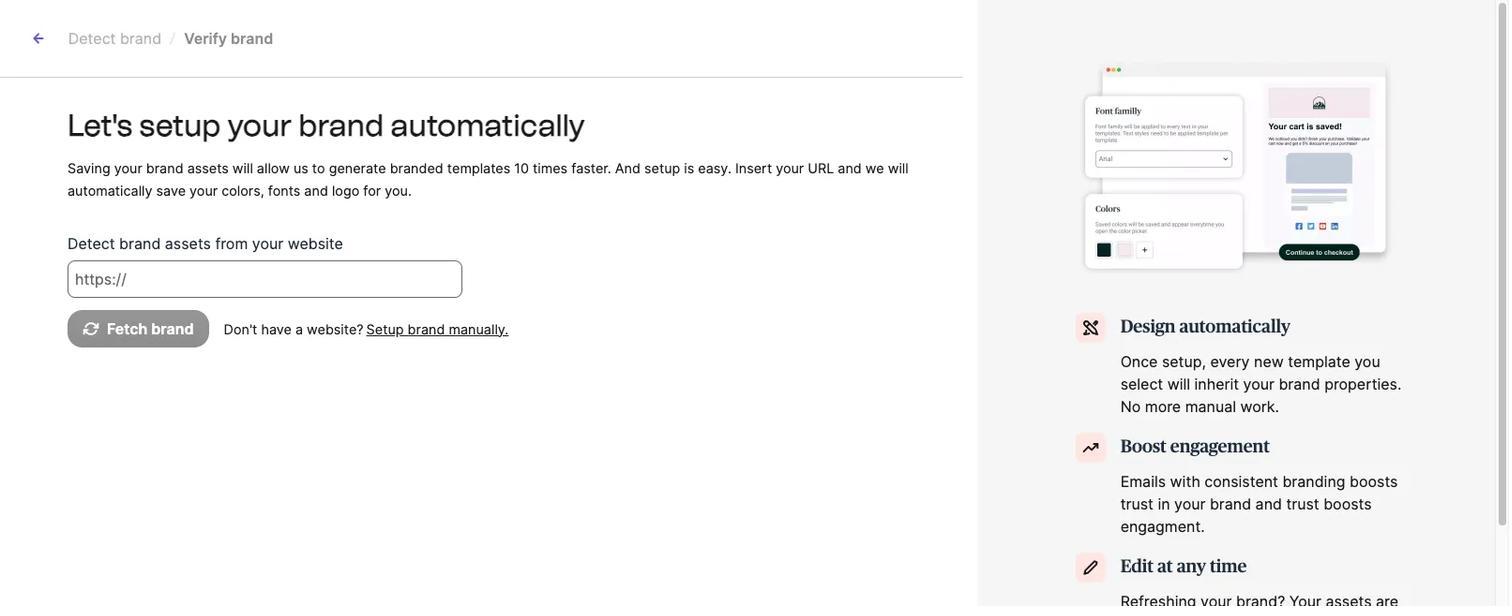 Task type: vqa. For each thing, say whether or not it's contained in the screenshot.
the bottom -
no



Task type: describe. For each thing, give the bounding box(es) containing it.
insert
[[735, 160, 772, 176]]

is
[[684, 160, 694, 176]]

more
[[1145, 398, 1181, 416]]

edit at any time
[[1121, 559, 1247, 577]]

don't have a website? setup brand manually.
[[224, 321, 509, 337]]

brand info image
[[1079, 60, 1394, 276]]

manually.
[[449, 321, 509, 337]]

assets inside saving your brand assets will allow us to generate branded templates 10 times faster. and setup is easy. insert your url and we will automatically save your colors, fonts and logo for you.
[[187, 160, 229, 176]]

engagement
[[1170, 439, 1270, 457]]

edit
[[1121, 559, 1154, 577]]

save
[[156, 183, 186, 199]]

setup brand manually. link
[[366, 319, 509, 341]]

website?
[[307, 321, 364, 337]]

let's setup your brand automatically
[[68, 107, 585, 143]]

colors,
[[222, 183, 264, 199]]

emails
[[1121, 473, 1166, 492]]

templates
[[447, 160, 511, 176]]

your right save
[[190, 183, 218, 199]]

we
[[866, 160, 884, 176]]

a
[[295, 321, 303, 337]]

10
[[514, 160, 529, 176]]

let's
[[68, 107, 133, 143]]

boost
[[1121, 439, 1167, 457]]

your up "allow"
[[228, 107, 292, 143]]

https:// text field
[[68, 260, 462, 298]]

setup,
[[1162, 353, 1206, 371]]

website
[[288, 234, 343, 253]]

faster.
[[571, 160, 611, 176]]

to
[[312, 160, 325, 176]]

brand inside saving your brand assets will allow us to generate branded templates 10 times faster. and setup is easy. insert your url and we will automatically save your colors, fonts and logo for you.
[[146, 160, 183, 176]]

properties.
[[1325, 375, 1402, 394]]

brand right 'detect'
[[119, 234, 161, 253]]

at
[[1158, 559, 1173, 577]]

your up https:// text box
[[252, 234, 283, 253]]

manual
[[1185, 398, 1236, 416]]

brand inside button
[[151, 320, 194, 339]]

allow
[[257, 160, 290, 176]]

saving your brand assets will allow us to generate branded templates 10 times faster. and setup is easy. insert your url and we will automatically save your colors, fonts and logo for you.
[[68, 160, 909, 199]]

0 vertical spatial boosts
[[1350, 473, 1398, 492]]

design
[[1121, 319, 1176, 337]]

times
[[533, 160, 568, 176]]

setup inside saving your brand assets will allow us to generate branded templates 10 times faster. and setup is easy. insert your url and we will automatically save your colors, fonts and logo for you.
[[644, 160, 680, 176]]

new
[[1254, 353, 1284, 371]]

you
[[1355, 353, 1380, 371]]

boost engagement
[[1121, 439, 1270, 457]]

for
[[363, 183, 381, 199]]



Task type: locate. For each thing, give the bounding box(es) containing it.
fetch brand button
[[68, 311, 209, 348]]

1 horizontal spatial setup
[[644, 160, 680, 176]]

brand right setup
[[408, 321, 445, 337]]

logo
[[332, 183, 360, 199]]

0 horizontal spatial trust
[[1121, 495, 1154, 514]]

2 horizontal spatial will
[[1167, 375, 1190, 394]]

fetch
[[107, 320, 147, 339]]

generate
[[329, 160, 386, 176]]

inherit
[[1195, 375, 1239, 394]]

automatically inside saving your brand assets will allow us to generate branded templates 10 times faster. and setup is easy. insert your url and we will automatically save your colors, fonts and logo for you.
[[68, 183, 152, 199]]

2 vertical spatial automatically
[[1180, 319, 1291, 337]]

1 vertical spatial automatically
[[68, 183, 152, 199]]

you.
[[385, 183, 412, 199]]

1 horizontal spatial will
[[888, 160, 909, 176]]

your down the with
[[1174, 495, 1206, 514]]

boosts down branding
[[1324, 495, 1372, 514]]

don't
[[224, 321, 257, 337]]

brand right fetch
[[151, 320, 194, 339]]

brand down template
[[1279, 375, 1320, 394]]

branding
[[1283, 473, 1346, 492]]

1 horizontal spatial and
[[838, 160, 862, 176]]

will
[[232, 160, 253, 176], [888, 160, 909, 176], [1167, 375, 1190, 394]]

assets
[[187, 160, 229, 176], [165, 234, 211, 253]]

will down setup,
[[1167, 375, 1190, 394]]

with
[[1170, 473, 1200, 492]]

detect brand assets from your website
[[68, 234, 343, 253]]

your right saving
[[114, 160, 142, 176]]

0 vertical spatial assets
[[187, 160, 229, 176]]

0 vertical spatial automatically
[[391, 107, 585, 143]]

will up colors,
[[232, 160, 253, 176]]

1 horizontal spatial trust
[[1286, 495, 1319, 514]]

0 horizontal spatial will
[[232, 160, 253, 176]]

time
[[1210, 559, 1247, 577]]

from
[[215, 234, 248, 253]]

brand down 'consistent'
[[1210, 495, 1251, 514]]

brand
[[299, 107, 384, 143], [146, 160, 183, 176], [119, 234, 161, 253], [151, 320, 194, 339], [408, 321, 445, 337], [1279, 375, 1320, 394], [1210, 495, 1251, 514]]

assets left from
[[165, 234, 211, 253]]

saving
[[68, 160, 110, 176]]

boosts
[[1350, 473, 1398, 492], [1324, 495, 1372, 514]]

and left we
[[838, 160, 862, 176]]

have
[[261, 321, 292, 337]]

automatically
[[391, 107, 585, 143], [68, 183, 152, 199], [1180, 319, 1291, 337]]

will inside once setup, every new template you select will inherit your brand properties. no more manual work.
[[1167, 375, 1190, 394]]

template
[[1288, 353, 1351, 371]]

design automatically
[[1121, 319, 1291, 337]]

0 vertical spatial and
[[838, 160, 862, 176]]

brand inside once setup, every new template you select will inherit your brand properties. no more manual work.
[[1279, 375, 1320, 394]]

fonts
[[268, 183, 300, 199]]

brand up generate
[[299, 107, 384, 143]]

automatically down saving
[[68, 183, 152, 199]]

your inside emails with consistent branding boosts trust in your brand and trust boosts engagment.
[[1174, 495, 1206, 514]]

setup
[[366, 321, 404, 337]]

fetch brand
[[107, 320, 194, 339]]

any
[[1177, 559, 1206, 577]]

setup left is
[[644, 160, 680, 176]]

and down the to
[[304, 183, 328, 199]]

trust down emails on the bottom right
[[1121, 495, 1154, 514]]

automatically up every
[[1180, 319, 1291, 337]]

easy.
[[698, 160, 732, 176]]

once
[[1121, 353, 1158, 371]]

and
[[615, 160, 641, 176]]

0 horizontal spatial automatically
[[68, 183, 152, 199]]

your up work.
[[1243, 375, 1275, 394]]

2 vertical spatial and
[[1256, 495, 1282, 514]]

emails with consistent branding boosts trust in your brand and trust boosts engagment.
[[1121, 473, 1398, 537]]

assets up colors,
[[187, 160, 229, 176]]

consistent
[[1205, 473, 1278, 492]]

and inside emails with consistent branding boosts trust in your brand and trust boosts engagment.
[[1256, 495, 1282, 514]]

engagment.
[[1121, 518, 1205, 537]]

1 vertical spatial setup
[[644, 160, 680, 176]]

detect
[[68, 234, 115, 253]]

boosts right branding
[[1350, 473, 1398, 492]]

every
[[1210, 353, 1250, 371]]

will right we
[[888, 160, 909, 176]]

2 horizontal spatial and
[[1256, 495, 1282, 514]]

your inside once setup, every new template you select will inherit your brand properties. no more manual work.
[[1243, 375, 1275, 394]]

no
[[1121, 398, 1141, 416]]

select
[[1121, 375, 1163, 394]]

1 vertical spatial boosts
[[1324, 495, 1372, 514]]

2 horizontal spatial automatically
[[1180, 319, 1291, 337]]

1 trust from the left
[[1121, 495, 1154, 514]]

in
[[1158, 495, 1170, 514]]

us
[[293, 160, 308, 176]]

your left the url in the right top of the page
[[776, 160, 804, 176]]

brand up save
[[146, 160, 183, 176]]

setup up save
[[139, 107, 221, 143]]

your
[[228, 107, 292, 143], [114, 160, 142, 176], [776, 160, 804, 176], [190, 183, 218, 199], [252, 234, 283, 253], [1243, 375, 1275, 394], [1174, 495, 1206, 514]]

trust
[[1121, 495, 1154, 514], [1286, 495, 1319, 514]]

brand inside emails with consistent branding boosts trust in your brand and trust boosts engagment.
[[1210, 495, 1251, 514]]

automatically up templates
[[391, 107, 585, 143]]

url
[[808, 160, 834, 176]]

and down 'consistent'
[[1256, 495, 1282, 514]]

0 horizontal spatial setup
[[139, 107, 221, 143]]

1 vertical spatial assets
[[165, 234, 211, 253]]

and
[[838, 160, 862, 176], [304, 183, 328, 199], [1256, 495, 1282, 514]]

branded
[[390, 160, 443, 176]]

1 horizontal spatial automatically
[[391, 107, 585, 143]]

0 horizontal spatial and
[[304, 183, 328, 199]]

trust down branding
[[1286, 495, 1319, 514]]

2 trust from the left
[[1286, 495, 1319, 514]]

1 vertical spatial and
[[304, 183, 328, 199]]

0 vertical spatial setup
[[139, 107, 221, 143]]

once setup, every new template you select will inherit your brand properties. no more manual work.
[[1121, 353, 1402, 416]]

setup
[[139, 107, 221, 143], [644, 160, 680, 176]]

work.
[[1241, 398, 1279, 416]]



